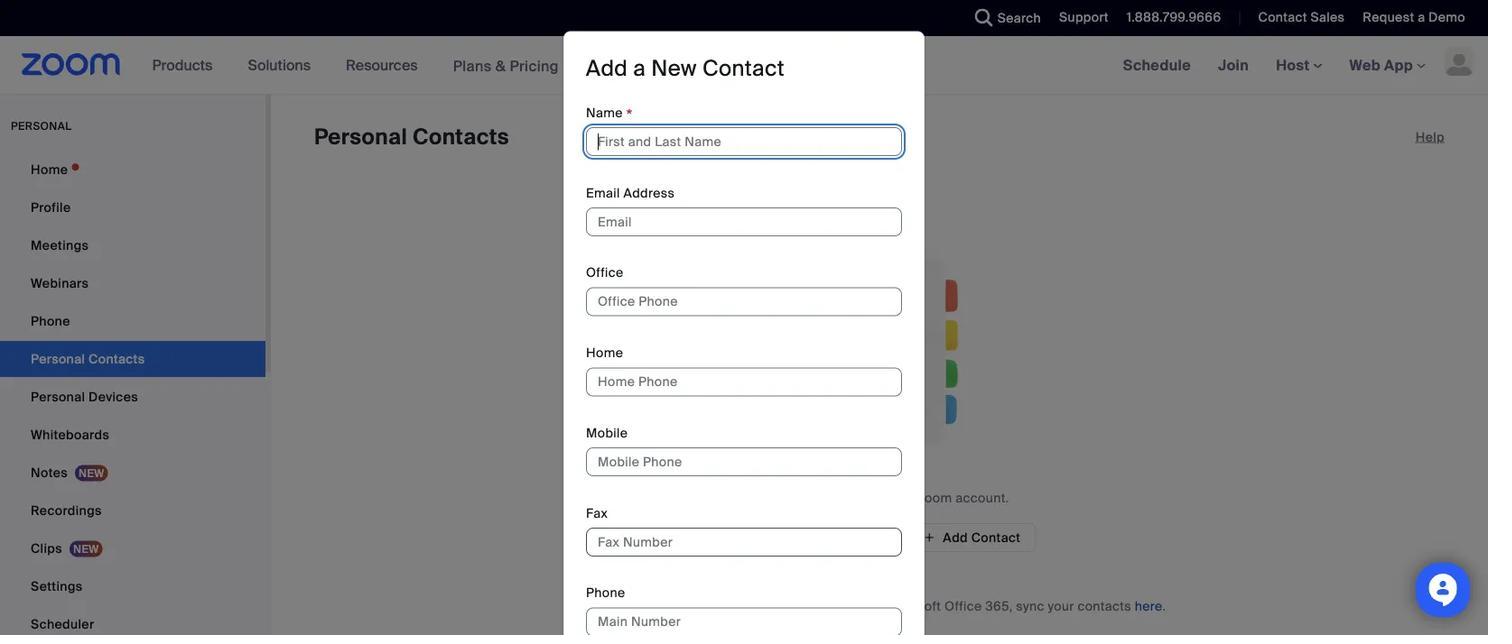 Task type: vqa. For each thing, say whether or not it's contained in the screenshot.
'All' status
no



Task type: describe. For each thing, give the bounding box(es) containing it.
support
[[1060, 9, 1109, 26]]

home link
[[0, 152, 266, 188]]

&
[[496, 56, 506, 75]]

add a new contact dialog
[[564, 32, 925, 636]]

settings
[[31, 579, 83, 595]]

mobile
[[586, 426, 628, 442]]

request a demo
[[1363, 9, 1466, 26]]

add a new contact
[[586, 55, 785, 83]]

meetings navigation
[[1110, 36, 1489, 95]]

email
[[586, 185, 620, 202]]

notes
[[31, 465, 68, 481]]

contacts
[[413, 123, 509, 151]]

First and Last Name text field
[[586, 128, 902, 157]]

recordings
[[31, 503, 102, 519]]

365,
[[986, 598, 1013, 615]]

Office Phone text field
[[586, 288, 902, 317]]

profile
[[31, 199, 71, 216]]

exchange,
[[789, 598, 853, 615]]

join
[[1219, 56, 1249, 75]]

phone inside add a new contact 'dialog'
[[586, 586, 626, 603]]

plans & pricing
[[453, 56, 559, 75]]

no
[[750, 490, 768, 507]]

schedule link
[[1110, 36, 1205, 94]]

name *
[[586, 105, 633, 126]]

sales
[[1311, 9, 1345, 26]]

phone link
[[0, 304, 266, 340]]

Email Address text field
[[586, 208, 902, 237]]

a for add
[[633, 55, 646, 83]]

clips
[[31, 541, 62, 557]]

scheduler link
[[0, 607, 266, 636]]

1 microsoft from the left
[[727, 598, 785, 615]]

zoom
[[917, 490, 953, 507]]

Mobile text field
[[586, 449, 902, 478]]

and
[[856, 598, 879, 615]]

contact sales link up join
[[1245, 0, 1350, 36]]

devices
[[89, 389, 138, 406]]

contact inside contact sales link
[[1259, 9, 1308, 26]]

profile link
[[0, 190, 266, 226]]

Fax text field
[[586, 529, 902, 558]]

new
[[651, 55, 697, 83]]

add contact
[[943, 530, 1021, 546]]

schedule
[[1123, 56, 1191, 75]]

webinars link
[[0, 266, 266, 302]]

contact inside add a new contact 'dialog'
[[703, 55, 785, 83]]

personal contacts
[[314, 123, 509, 151]]

clips link
[[0, 531, 266, 567]]

here
[[1135, 598, 1163, 615]]

help
[[1416, 129, 1445, 145]]

Home text field
[[586, 368, 902, 397]]

added
[[829, 490, 868, 507]]

banner containing schedule
[[0, 36, 1489, 95]]

add for add a new contact
[[586, 55, 628, 83]]

1.888.799.9666 button up schedule link
[[1127, 9, 1222, 26]]

join link
[[1205, 36, 1263, 94]]



Task type: locate. For each thing, give the bounding box(es) containing it.
request
[[1363, 9, 1415, 26]]

fax
[[586, 506, 608, 522]]

contact left sales
[[1259, 9, 1308, 26]]

1 horizontal spatial microsoft
[[883, 598, 942, 615]]

1 vertical spatial contact
[[703, 55, 785, 83]]

home inside personal menu menu
[[31, 161, 68, 178]]

notes link
[[0, 455, 266, 491]]

add contact button
[[908, 524, 1036, 553]]

product information navigation
[[139, 36, 573, 95]]

microsoft right and
[[883, 598, 942, 615]]

home inside add a new contact 'dialog'
[[586, 345, 624, 362]]

scheduler
[[31, 616, 94, 633]]

0 horizontal spatial microsoft
[[727, 598, 785, 615]]

office left 365,
[[945, 598, 982, 615]]

add for add contact
[[943, 530, 968, 546]]

personal
[[11, 119, 72, 133]]

1 horizontal spatial contacts
[[1078, 598, 1132, 615]]

0 vertical spatial add
[[586, 55, 628, 83]]

contacts right no
[[771, 490, 825, 507]]

1 vertical spatial your
[[1048, 598, 1075, 615]]

a left the new
[[633, 55, 646, 83]]

1 horizontal spatial your
[[1048, 598, 1075, 615]]

your right to
[[887, 490, 913, 507]]

personal devices
[[31, 389, 138, 406]]

your
[[887, 490, 913, 507], [1048, 598, 1075, 615]]

whiteboards
[[31, 427, 109, 444]]

personal down product information navigation
[[314, 123, 407, 151]]

0 vertical spatial your
[[887, 490, 913, 507]]

google
[[617, 598, 662, 615]]

add right add "icon"
[[943, 530, 968, 546]]

calendar,
[[665, 598, 723, 615]]

support link
[[1046, 0, 1114, 36], [1060, 9, 1109, 26]]

contact
[[1259, 9, 1308, 26], [703, 55, 785, 83], [972, 530, 1021, 546]]

0 horizontal spatial contact
[[703, 55, 785, 83]]

personal menu menu
[[0, 152, 266, 636]]

personal devices link
[[0, 379, 266, 416]]

1 vertical spatial contacts
[[1078, 598, 1132, 615]]

a for request
[[1418, 9, 1426, 26]]

contact inside add contact button
[[972, 530, 1021, 546]]

contact down account.
[[972, 530, 1021, 546]]

no contacts added to your zoom account.
[[750, 490, 1009, 507]]

banner
[[0, 36, 1489, 95]]

contacts
[[771, 490, 825, 507], [1078, 598, 1132, 615]]

0 horizontal spatial add
[[586, 55, 628, 83]]

0 horizontal spatial home
[[31, 161, 68, 178]]

phone inside personal menu menu
[[31, 313, 70, 330]]

email address
[[586, 185, 675, 202]]

office
[[586, 265, 624, 282], [945, 598, 982, 615]]

home up mobile
[[586, 345, 624, 362]]

here link
[[1135, 598, 1163, 615]]

to
[[871, 490, 884, 507]]

webinars
[[31, 275, 89, 292]]

add inside button
[[943, 530, 968, 546]]

home
[[31, 161, 68, 178], [586, 345, 624, 362]]

phone
[[31, 313, 70, 330], [586, 586, 626, 603]]

0 horizontal spatial contacts
[[771, 490, 825, 507]]

add inside 'dialog'
[[586, 55, 628, 83]]

personal inside 'personal devices' link
[[31, 389, 85, 406]]

1 vertical spatial home
[[586, 345, 624, 362]]

1 vertical spatial a
[[633, 55, 646, 83]]

help link
[[1416, 123, 1445, 152]]

meetings link
[[0, 228, 266, 264]]

1.888.799.9666 button up schedule
[[1114, 0, 1226, 36]]

0 vertical spatial office
[[586, 265, 624, 282]]

2 microsoft from the left
[[883, 598, 942, 615]]

2 horizontal spatial contact
[[1259, 9, 1308, 26]]

1 horizontal spatial personal
[[314, 123, 407, 151]]

personal for personal devices
[[31, 389, 85, 406]]

address
[[624, 185, 675, 202]]

1.888.799.9666 button
[[1114, 0, 1226, 36], [1127, 9, 1222, 26]]

1 vertical spatial phone
[[586, 586, 626, 603]]

1 horizontal spatial office
[[945, 598, 982, 615]]

account.
[[956, 490, 1009, 507]]

0 vertical spatial home
[[31, 161, 68, 178]]

1 horizontal spatial phone
[[586, 586, 626, 603]]

office down the email
[[586, 265, 624, 282]]

0 vertical spatial phone
[[31, 313, 70, 330]]

contact sales
[[1259, 9, 1345, 26]]

0 vertical spatial contacts
[[771, 490, 825, 507]]

personal
[[314, 123, 407, 151], [31, 389, 85, 406]]

phone down fax
[[586, 586, 626, 603]]

0 horizontal spatial personal
[[31, 389, 85, 406]]

0 vertical spatial a
[[1418, 9, 1426, 26]]

.
[[1163, 598, 1166, 615]]

contact sales link up meetings navigation
[[1259, 9, 1345, 26]]

1 horizontal spatial home
[[586, 345, 624, 362]]

microsoft
[[727, 598, 785, 615], [883, 598, 942, 615]]

contact right the new
[[703, 55, 785, 83]]

contacts left here link
[[1078, 598, 1132, 615]]

1.888.799.9666
[[1127, 9, 1222, 26]]

phone down webinars
[[31, 313, 70, 330]]

0 horizontal spatial a
[[633, 55, 646, 83]]

add
[[586, 55, 628, 83], [943, 530, 968, 546]]

meetings
[[31, 237, 89, 254]]

your right sync
[[1048, 598, 1075, 615]]

2 vertical spatial contact
[[972, 530, 1021, 546]]

1 vertical spatial office
[[945, 598, 982, 615]]

demo
[[1429, 9, 1466, 26]]

settings link
[[0, 569, 266, 605]]

1 vertical spatial add
[[943, 530, 968, 546]]

zoom logo image
[[22, 53, 121, 76]]

plans & pricing link
[[453, 56, 559, 75], [453, 56, 559, 75]]

1 horizontal spatial add
[[943, 530, 968, 546]]

office inside add a new contact 'dialog'
[[586, 265, 624, 282]]

request a demo link
[[1350, 0, 1489, 36], [1363, 9, 1466, 26]]

1 horizontal spatial a
[[1418, 9, 1426, 26]]

plans
[[453, 56, 492, 75]]

a left demo
[[1418, 9, 1426, 26]]

sync
[[1016, 598, 1045, 615]]

0 vertical spatial personal
[[314, 123, 407, 151]]

1 vertical spatial personal
[[31, 389, 85, 406]]

contact sales link
[[1245, 0, 1350, 36], [1259, 9, 1345, 26]]

a
[[1418, 9, 1426, 26], [633, 55, 646, 83]]

a inside add a new contact 'dialog'
[[633, 55, 646, 83]]

pricing
[[510, 56, 559, 75]]

0 vertical spatial contact
[[1259, 9, 1308, 26]]

0 horizontal spatial office
[[586, 265, 624, 282]]

personal for personal contacts
[[314, 123, 407, 151]]

Phone text field
[[586, 609, 902, 636]]

add up name
[[586, 55, 628, 83]]

0 horizontal spatial your
[[887, 490, 913, 507]]

name
[[586, 105, 623, 122]]

*
[[627, 105, 633, 126]]

personal up whiteboards at the left
[[31, 389, 85, 406]]

home up profile
[[31, 161, 68, 178]]

for google calendar, microsoft exchange, and microsoft office 365, sync your contacts here .
[[593, 598, 1166, 615]]

1 horizontal spatial contact
[[972, 530, 1021, 546]]

0 horizontal spatial phone
[[31, 313, 70, 330]]

recordings link
[[0, 493, 266, 529]]

for
[[593, 598, 613, 615]]

add image
[[923, 530, 936, 546]]

whiteboards link
[[0, 417, 266, 453]]

microsoft right "calendar," at bottom
[[727, 598, 785, 615]]



